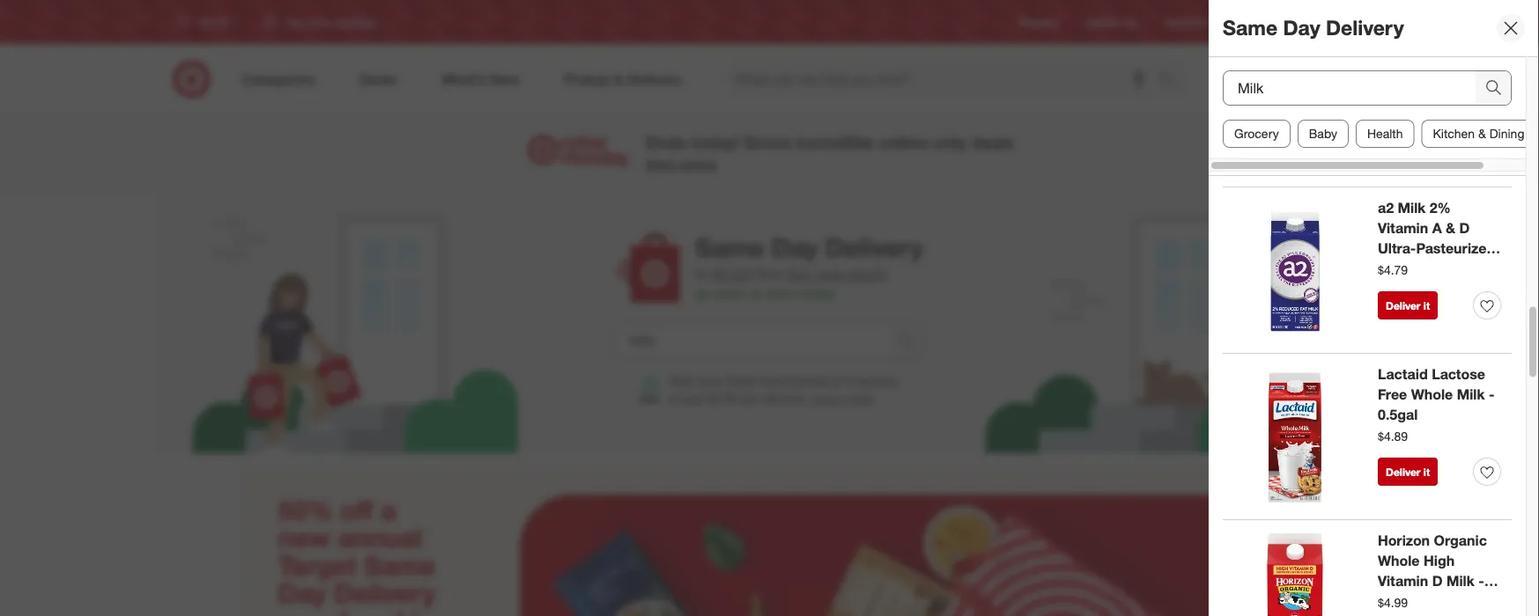 Task type: locate. For each thing, give the bounding box(es) containing it.
0 vertical spatial &
[[1479, 126, 1487, 141]]

2 vertical spatial day
[[278, 578, 327, 610]]

1 horizontal spatial 59
[[1471, 74, 1487, 91]]

2 deliver it from the top
[[1386, 300, 1431, 313]]

whole for milk
[[1430, 33, 1472, 51]]

0 vertical spatial deliver it button
[[1378, 126, 1439, 154]]

as
[[695, 285, 710, 302], [749, 285, 764, 302]]

2 vertical spatial whole
[[1378, 553, 1420, 571]]

0 horizontal spatial fl
[[1408, 260, 1416, 278]]

2 it from the top
[[1424, 300, 1431, 313]]

san jose south button
[[787, 264, 887, 284]]

1 vertical spatial whole
[[1412, 387, 1454, 404]]

1 vertical spatial pasteurized
[[1417, 240, 1496, 258]]

0 horizontal spatial as
[[695, 285, 710, 302]]

it for oz
[[1424, 133, 1431, 146]]

milk
[[1398, 33, 1426, 51], [1398, 200, 1426, 217], [1458, 387, 1486, 404], [1447, 574, 1475, 591]]

baby
[[1310, 126, 1338, 141]]

2 horizontal spatial same
[[1223, 16, 1278, 40]]

1 vertical spatial same
[[695, 232, 765, 263]]

start inside ends today! score incredible online-only deals start saving
[[646, 157, 676, 172]]

same inside 50% off a new annual target same day delivery membership
[[364, 550, 435, 582]]

1 vertical spatial a2
[[1378, 200, 1394, 217]]

2 horizontal spatial delivery
[[1327, 16, 1405, 40]]

d down high
[[1433, 574, 1443, 591]]

redcard link
[[1165, 14, 1207, 30]]

vitamin
[[1378, 54, 1429, 71], [1378, 220, 1429, 237], [1378, 574, 1429, 591]]

lactaid lactose free whole milk - 0.5gal image
[[1223, 365, 1368, 510], [1223, 365, 1368, 510]]

kitchen & dining
[[1434, 126, 1525, 141]]

deliver for 59
[[1386, 300, 1421, 313]]

1 horizontal spatial ultra-
[[1447, 54, 1485, 71]]

d inside a2 milk whole vitamin d ultra- pasteurized - 59 fl oz
[[1433, 54, 1443, 71]]

0 vertical spatial d
[[1433, 54, 1443, 71]]

a2
[[1378, 33, 1394, 51], [1378, 200, 1394, 217]]

What can we help you find? suggestions appear below search field
[[725, 60, 1164, 99]]

d
[[1433, 54, 1443, 71], [1460, 220, 1470, 237], [1433, 574, 1443, 591]]

a2 inside the "a2 milk 2% vitamin a & d ultra-pasteurized - 59 fl oz"
[[1378, 200, 1394, 217]]

grocery
[[1235, 126, 1280, 141]]

to
[[695, 265, 708, 282]]

0.5gal inside horizon organic whole high vitamin d milk - 0.5gal
[[1378, 594, 1419, 611]]

0.5gal down free in the right bottom of the page
[[1378, 407, 1419, 424]]

it
[[1424, 133, 1431, 146], [1424, 300, 1431, 313], [1424, 466, 1431, 480]]

vitamin for whole
[[1378, 54, 1429, 71]]

a2 milk whole vitamin d ultra-pasteurized - 59 fl oz image
[[1223, 32, 1368, 177], [1223, 32, 1368, 177]]

0 horizontal spatial same
[[364, 550, 435, 582]]

a2 inside a2 milk whole vitamin d ultra- pasteurized - 59 fl oz
[[1378, 33, 1394, 51]]

vitamin up $4.99 on the right of page
[[1378, 574, 1429, 591]]

it left kitchen
[[1424, 133, 1431, 146]]

1 deliver from the top
[[1386, 133, 1421, 146]]

0 horizontal spatial ultra-
[[1378, 240, 1417, 258]]

ad
[[1124, 15, 1137, 29]]

horizon organic whole high vitamin d milk - 0.5gal image
[[1223, 532, 1368, 617], [1223, 532, 1368, 617]]

health
[[1368, 126, 1404, 141]]

1 vertical spatial it
[[1424, 300, 1431, 313]]

d up kitchen
[[1433, 54, 1443, 71]]

stores
[[1346, 15, 1376, 29]]

delivery for same day delivery to 95123 from san jose south as soon as 2pm today
[[825, 232, 924, 263]]

registry
[[1019, 15, 1059, 29]]

1 vertical spatial deliver
[[1386, 300, 1421, 313]]

search
[[1152, 72, 1194, 90]]

weekly ad link
[[1087, 14, 1137, 30]]

same right redcard link
[[1223, 16, 1278, 40]]

deliver down $4.89 at the right of the page
[[1386, 466, 1421, 480]]

fl inside a2 milk whole vitamin d ultra- pasteurized - 59 fl oz
[[1491, 74, 1499, 91]]

2pm
[[768, 285, 796, 302]]

organic
[[1434, 533, 1488, 550]]

95123
[[712, 265, 751, 282]]

horizon organic whole high vitamin d milk - 0.5gal
[[1378, 533, 1488, 611]]

pasteurized down a
[[1417, 240, 1496, 258]]

0 vertical spatial 0.5gal
[[1378, 407, 1419, 424]]

delivery inside same day delivery to 95123 from san jose south as soon as 2pm today
[[825, 232, 924, 263]]

weekly
[[1087, 15, 1121, 29]]

a2 for a2 milk 2% vitamin a & d ultra-pasteurized - 59 fl oz
[[1378, 200, 1394, 217]]

0 vertical spatial ultra-
[[1447, 54, 1485, 71]]

0 vertical spatial 59
[[1471, 74, 1487, 91]]

1 0.5gal from the top
[[1378, 407, 1419, 424]]

1 horizontal spatial day
[[772, 232, 818, 263]]

1 horizontal spatial membership
[[759, 374, 829, 389]]

milk inside the "a2 milk 2% vitamin a & d ultra-pasteurized - 59 fl oz"
[[1398, 200, 1426, 217]]

day inside same day delivery to 95123 from san jose south as soon as 2pm today
[[772, 232, 818, 263]]

deliver it button for oz
[[1378, 126, 1439, 154]]

1 deliver it from the top
[[1386, 133, 1431, 146]]

a2 milk 2% vitamin a & d ultra-pasteurized - 59 fl oz link
[[1378, 199, 1502, 278]]

1 vertical spatial membership
[[278, 606, 435, 617]]

1 horizontal spatial as
[[749, 285, 764, 302]]

deliver
[[1386, 133, 1421, 146], [1386, 300, 1421, 313], [1386, 466, 1421, 480]]

1 vertical spatial d
[[1460, 220, 1470, 237]]

deliver it down $4.89 at the right of the page
[[1386, 466, 1431, 480]]

same day delivery to 95123 from san jose south as soon as 2pm today
[[695, 232, 924, 302]]

a2 for a2 milk whole vitamin d ultra- pasteurized - 59 fl oz
[[1378, 33, 1394, 51]]

2 vitamin from the top
[[1378, 220, 1429, 237]]

0 vertical spatial day
[[1284, 16, 1321, 40]]

new
[[278, 522, 330, 554]]

delivery.
[[763, 391, 807, 407]]

from
[[755, 265, 783, 282]]

1 deliver it button from the top
[[1378, 126, 1439, 154]]

0 vertical spatial a2
[[1378, 33, 1394, 51]]

2 0.5gal from the top
[[1378, 594, 1419, 611]]

day up san
[[772, 232, 818, 263]]

0.5gal down horizon
[[1378, 594, 1419, 611]]

a2 milk whole vitamin d ultra- pasteurized - 59 fl oz
[[1378, 33, 1499, 111]]

0 vertical spatial deliver it
[[1386, 133, 1431, 146]]

1 as from the left
[[695, 285, 710, 302]]

same inside same day delivery to 95123 from san jose south as soon as 2pm today
[[695, 232, 765, 263]]

2 vertical spatial deliver it
[[1386, 466, 1431, 480]]

1 vertical spatial target
[[278, 550, 357, 582]]

dining
[[1490, 126, 1525, 141]]

fl
[[1491, 74, 1499, 91], [1408, 260, 1416, 278]]

0 horizontal spatial &
[[1446, 220, 1456, 237]]

0 vertical spatial it
[[1424, 133, 1431, 146]]

1 it from the top
[[1424, 133, 1431, 146]]

- inside the "a2 milk 2% vitamin a & d ultra-pasteurized - 59 fl oz"
[[1378, 260, 1384, 278]]

1 horizontal spatial delivery
[[825, 232, 924, 263]]

same
[[1223, 16, 1278, 40], [695, 232, 765, 263], [364, 550, 435, 582]]

day inside 50% off a new annual target same day delivery membership
[[278, 578, 327, 610]]

0 vertical spatial target
[[1235, 15, 1264, 29]]

1 vertical spatial 59
[[1388, 260, 1404, 278]]

2 vertical spatial it
[[1424, 466, 1431, 480]]

vitamin inside a2 milk whole vitamin d ultra- pasteurized - 59 fl oz
[[1378, 54, 1429, 71]]

lactaid lactose free whole milk - 0.5gal
[[1378, 367, 1495, 424]]

saving
[[679, 157, 717, 172]]

deliver it button for 59
[[1378, 292, 1439, 320]]

it down the "a2 milk 2% vitamin a & d ultra-pasteurized - 59 fl oz"
[[1424, 300, 1431, 313]]

same inside dialog
[[1223, 16, 1278, 40]]

day
[[1284, 16, 1321, 40], [772, 232, 818, 263], [278, 578, 327, 610]]

today
[[800, 285, 835, 302]]

target left circle
[[1235, 15, 1264, 29]]

fl inside the "a2 milk 2% vitamin a & d ultra-pasteurized - 59 fl oz"
[[1408, 260, 1416, 278]]

start down ends on the left top of the page
[[646, 157, 676, 172]]

0 vertical spatial pasteurized
[[1378, 74, 1458, 91]]

deliver it for 59
[[1386, 300, 1431, 313]]

2 vertical spatial deliver it button
[[1378, 459, 1439, 487]]

pasteurized
[[1378, 74, 1458, 91], [1417, 240, 1496, 258]]

a2 left 2%
[[1378, 200, 1394, 217]]

kitchen & dining button
[[1422, 120, 1537, 148]]

deliver it left kitchen
[[1386, 133, 1431, 146]]

2 vertical spatial deliver
[[1386, 466, 1421, 480]]

milk inside lactaid lactose free whole milk - 0.5gal
[[1458, 387, 1486, 404]]

$9.99
[[707, 391, 738, 407]]

1 $4.79 from the top
[[1378, 96, 1409, 112]]

0.5gal inside lactaid lactose free whole milk - 0.5gal
[[1378, 407, 1419, 424]]

target down 50%
[[278, 550, 357, 582]]

59 inside the "a2 milk 2% vitamin a & d ultra-pasteurized - 59 fl oz"
[[1388, 260, 1404, 278]]

2 vertical spatial same
[[364, 550, 435, 582]]

0 vertical spatial membership
[[759, 374, 829, 389]]

&
[[1479, 126, 1487, 141], [1446, 220, 1456, 237]]

vitamin left a
[[1378, 220, 1429, 237]]

deliver left kitchen
[[1386, 133, 1421, 146]]

1 vertical spatial oz
[[1420, 260, 1436, 278]]

as down from
[[749, 285, 764, 302]]

2 as from the left
[[749, 285, 764, 302]]

whole inside horizon organic whole high vitamin d milk - 0.5gal
[[1378, 553, 1420, 571]]

2 deliver it button from the top
[[1378, 292, 1439, 320]]

it up horizon
[[1424, 466, 1431, 480]]

off
[[340, 495, 373, 527]]

same for same day delivery to 95123 from san jose south as soon as 2pm today
[[695, 232, 765, 263]]

ultra- inside a2 milk whole vitamin d ultra- pasteurized - 59 fl oz
[[1447, 54, 1485, 71]]

1 horizontal spatial fl
[[1491, 74, 1499, 91]]

a2 up find items for delivery search field
[[1378, 33, 1394, 51]]

1 vertical spatial delivery
[[825, 232, 924, 263]]

1 horizontal spatial &
[[1479, 126, 1487, 141]]

& left dining
[[1479, 126, 1487, 141]]

1 vertical spatial vitamin
[[1378, 220, 1429, 237]]

2%
[[1430, 200, 1452, 217]]

50% off a new annual target same day delivery membership
[[278, 495, 436, 617]]

milk inside a2 milk whole vitamin d ultra- pasteurized - 59 fl oz
[[1398, 33, 1426, 51]]

today!
[[691, 132, 740, 152]]

0 vertical spatial start
[[646, 157, 676, 172]]

day down the new
[[278, 578, 327, 610]]

0 vertical spatial same
[[1223, 16, 1278, 40]]

vitamin up find items for delivery search field
[[1378, 54, 1429, 71]]

0.5gal
[[1378, 407, 1419, 424], [1378, 594, 1419, 611]]

same day delivery dialog
[[1209, 0, 1540, 617]]

1 vertical spatial $4.79
[[1378, 263, 1409, 278]]

vitamin inside the "a2 milk 2% vitamin a & d ultra-pasteurized - 59 fl oz"
[[1378, 220, 1429, 237]]

delivery
[[1327, 16, 1405, 40], [825, 232, 924, 263], [334, 578, 436, 610]]

oz up health
[[1378, 94, 1394, 111]]

1 a2 from the top
[[1378, 33, 1394, 51]]

& inside the "a2 milk 2% vitamin a & d ultra-pasteurized - 59 fl oz"
[[1446, 220, 1456, 237]]

1 vertical spatial start
[[669, 374, 696, 389]]

2 vertical spatial d
[[1433, 574, 1443, 591]]

same up the 95123
[[695, 232, 765, 263]]

as down "to"
[[695, 285, 710, 302]]

$4.79
[[1378, 96, 1409, 112], [1378, 263, 1409, 278]]

oz inside the "a2 milk 2% vitamin a & d ultra-pasteurized - 59 fl oz"
[[1420, 260, 1436, 278]]

2 vertical spatial delivery
[[334, 578, 436, 610]]

a2 milk 2% vitamin a & d ultra-pasteurized - 59 fl oz
[[1378, 200, 1496, 278]]

deliver it
[[1386, 133, 1431, 146], [1386, 300, 1431, 313], [1386, 466, 1431, 480]]

- inside horizon organic whole high vitamin d milk - 0.5gal
[[1479, 574, 1485, 591]]

0 horizontal spatial day
[[278, 578, 327, 610]]

0 horizontal spatial delivery
[[334, 578, 436, 610]]

membership inside 50% off a new annual target same day delivery membership
[[278, 606, 435, 617]]

membership
[[759, 374, 829, 389], [278, 606, 435, 617]]

-
[[1462, 74, 1467, 91], [1378, 260, 1384, 278], [1489, 387, 1495, 404], [1479, 574, 1485, 591]]

day left find
[[1284, 16, 1321, 40]]

0 vertical spatial delivery
[[1327, 16, 1405, 40]]

3 vitamin from the top
[[1378, 574, 1429, 591]]

delivery inside 'same day delivery' dialog
[[1327, 16, 1405, 40]]

membership up delivery.
[[759, 374, 829, 389]]

oz down a
[[1420, 260, 1436, 278]]

online-
[[879, 132, 934, 152]]

membership down annual at the left of page
[[278, 606, 435, 617]]

oz
[[1378, 94, 1394, 111], [1420, 260, 1436, 278]]

2 deliver from the top
[[1386, 300, 1421, 313]]

0 vertical spatial $4.79
[[1378, 96, 1409, 112]]

whole
[[1430, 33, 1472, 51], [1412, 387, 1454, 404], [1378, 553, 1420, 571]]

0 horizontal spatial 59
[[1388, 260, 1404, 278]]

1 vertical spatial fl
[[1408, 260, 1416, 278]]

start up or
[[669, 374, 696, 389]]

pasteurized inside the "a2 milk 2% vitamin a & d ultra-pasteurized - 59 fl oz"
[[1417, 240, 1496, 258]]

start
[[646, 157, 676, 172], [669, 374, 696, 389]]

& right a
[[1446, 220, 1456, 237]]

2 $4.79 from the top
[[1378, 263, 1409, 278]]

a2 milk 2% vitamin a & d ultra-pasteurized - 59 fl oz image
[[1223, 199, 1368, 343], [1223, 199, 1368, 343]]

1 horizontal spatial same
[[695, 232, 765, 263]]

0 horizontal spatial oz
[[1378, 94, 1394, 111]]

1 horizontal spatial oz
[[1420, 260, 1436, 278]]

0 vertical spatial oz
[[1378, 94, 1394, 111]]

3 deliver it button from the top
[[1378, 459, 1439, 487]]

lactaid lactose free whole milk - 0.5gal link
[[1378, 365, 1502, 426]]

find
[[1323, 15, 1343, 29]]

day inside dialog
[[1284, 16, 1321, 40]]

2 horizontal spatial day
[[1284, 16, 1321, 40]]

d inside horizon organic whole high vitamin d milk - 0.5gal
[[1433, 574, 1443, 591]]

free
[[1378, 387, 1408, 404]]

checkout,
[[846, 374, 900, 389]]

1 vitamin from the top
[[1378, 54, 1429, 71]]

deliver up the lactaid
[[1386, 300, 1421, 313]]

same down a
[[364, 550, 435, 582]]

0 vertical spatial fl
[[1491, 74, 1499, 91]]

0 vertical spatial whole
[[1430, 33, 1472, 51]]

deliver it up the lactaid
[[1386, 300, 1431, 313]]

1 vertical spatial deliver it button
[[1378, 292, 1439, 320]]

0 vertical spatial deliver
[[1386, 133, 1421, 146]]

0 horizontal spatial membership
[[278, 606, 435, 617]]

2 vertical spatial vitamin
[[1378, 574, 1429, 591]]

ultra-
[[1447, 54, 1485, 71], [1378, 240, 1417, 258]]

0 vertical spatial vitamin
[[1378, 54, 1429, 71]]

target
[[1235, 15, 1264, 29], [278, 550, 357, 582]]

1 vertical spatial day
[[772, 232, 818, 263]]

1 vertical spatial &
[[1446, 220, 1456, 237]]

2 a2 from the top
[[1378, 200, 1394, 217]]

0 horizontal spatial target
[[278, 550, 357, 582]]

san
[[787, 265, 812, 282]]

1 vertical spatial ultra-
[[1378, 240, 1417, 258]]

1 vertical spatial deliver it
[[1386, 300, 1431, 313]]

whole inside a2 milk whole vitamin d ultra- pasteurized - 59 fl oz
[[1430, 33, 1472, 51]]

redcard
[[1165, 15, 1207, 29]]

pasteurized up health
[[1378, 74, 1458, 91]]

1 vertical spatial 0.5gal
[[1378, 594, 1419, 611]]

kitchen
[[1434, 126, 1476, 141]]

target circle
[[1235, 15, 1294, 29]]

d right a
[[1460, 220, 1470, 237]]



Task type: vqa. For each thing, say whether or not it's contained in the screenshot.
'South'
yes



Task type: describe. For each thing, give the bounding box(es) containing it.
deliver for oz
[[1386, 133, 1421, 146]]

pasteurized inside a2 milk whole vitamin d ultra- pasteurized - 59 fl oz
[[1378, 74, 1458, 91]]

grocery button
[[1223, 120, 1291, 148]]

weekly ad
[[1087, 15, 1137, 29]]

same day delivery
[[1223, 16, 1405, 40]]

day for same day delivery to 95123 from san jose south as soon as 2pm today
[[772, 232, 818, 263]]

- inside lactaid lactose free whole milk - 0.5gal
[[1489, 387, 1495, 404]]

membership inside start your shipt membership at checkout, or pay $9.99 per delivery.
[[759, 374, 829, 389]]

95123 button
[[712, 264, 751, 284]]

start your shipt membership at checkout, or pay $9.99 per delivery.
[[669, 374, 900, 407]]

lactose
[[1432, 367, 1486, 384]]

a2 milk whole vitamin d ultra- pasteurized - 59 fl oz link
[[1378, 32, 1502, 111]]

soon
[[714, 285, 745, 302]]

jose
[[816, 265, 846, 282]]

Find items for Delivery search field
[[1224, 71, 1476, 105]]

health button
[[1356, 120, 1415, 148]]

$4.89
[[1378, 429, 1409, 445]]

only
[[934, 132, 967, 152]]

shipt
[[727, 374, 756, 389]]

$4.79 for 59
[[1378, 263, 1409, 278]]

d inside the "a2 milk 2% vitamin a & d ultra-pasteurized - 59 fl oz"
[[1460, 220, 1470, 237]]

3 deliver from the top
[[1386, 466, 1421, 480]]

day for same day delivery
[[1284, 16, 1321, 40]]

cyber monday target deals image
[[525, 130, 632, 173]]

horizon organic whole high vitamin d milk - 0.5gal link
[[1378, 532, 1502, 611]]

it for 59
[[1424, 300, 1431, 313]]

same for same day delivery
[[1223, 16, 1278, 40]]

search button
[[1152, 60, 1194, 102]]

whole inside lactaid lactose free whole milk - 0.5gal
[[1412, 387, 1454, 404]]

ultra- inside the "a2 milk 2% vitamin a & d ultra-pasteurized - 59 fl oz"
[[1378, 240, 1417, 258]]

learn
[[811, 391, 842, 407]]

delivery for same day delivery
[[1327, 16, 1405, 40]]

high
[[1424, 553, 1455, 571]]

incredible
[[796, 132, 874, 152]]

1 horizontal spatial target
[[1235, 15, 1264, 29]]

$4.99
[[1378, 596, 1409, 611]]

horizon
[[1378, 533, 1430, 550]]

registry link
[[1019, 14, 1059, 30]]

learn more button
[[811, 390, 874, 408]]

more
[[846, 391, 874, 407]]

a
[[1433, 220, 1442, 237]]

deals
[[972, 132, 1014, 152]]

milk inside horizon organic whole high vitamin d milk - 0.5gal
[[1447, 574, 1475, 591]]

whole for organic
[[1378, 553, 1420, 571]]

3 deliver it from the top
[[1386, 466, 1431, 480]]

circle
[[1267, 15, 1294, 29]]

target black friday image
[[241, 468, 1299, 617]]

& inside kitchen & dining button
[[1479, 126, 1487, 141]]

or
[[669, 391, 681, 407]]

vitamin inside horizon organic whole high vitamin d milk - 0.5gal
[[1378, 574, 1429, 591]]

at
[[832, 374, 843, 389]]

find stores link
[[1323, 14, 1376, 30]]

oz inside a2 milk whole vitamin d ultra- pasteurized - 59 fl oz
[[1378, 94, 1394, 111]]

Find items for Same Day Delivery search field
[[615, 324, 889, 358]]

ends
[[646, 132, 686, 152]]

south
[[850, 265, 887, 282]]

target inside 50% off a new annual target same day delivery membership
[[278, 550, 357, 582]]

3 it from the top
[[1424, 466, 1431, 480]]

target circle link
[[1235, 14, 1294, 30]]

annual
[[338, 522, 422, 554]]

find stores
[[1323, 15, 1376, 29]]

score
[[745, 132, 791, 152]]

59 inside a2 milk whole vitamin d ultra- pasteurized - 59 fl oz
[[1471, 74, 1487, 91]]

ends today! score incredible online-only deals start saving
[[646, 132, 1014, 172]]

baby button
[[1298, 120, 1349, 148]]

your
[[700, 374, 724, 389]]

$4.79 for oz
[[1378, 96, 1409, 112]]

pay
[[684, 391, 704, 407]]

lactaid
[[1378, 367, 1428, 384]]

vitamin for 2%
[[1378, 220, 1429, 237]]

start inside start your shipt membership at checkout, or pay $9.99 per delivery.
[[669, 374, 696, 389]]

learn more
[[811, 391, 874, 407]]

per
[[741, 391, 759, 407]]

deliver it for oz
[[1386, 133, 1431, 146]]

a
[[381, 495, 396, 527]]

50%
[[278, 495, 333, 527]]

delivery inside 50% off a new annual target same day delivery membership
[[334, 578, 436, 610]]

- inside a2 milk whole vitamin d ultra- pasteurized - 59 fl oz
[[1462, 74, 1467, 91]]



